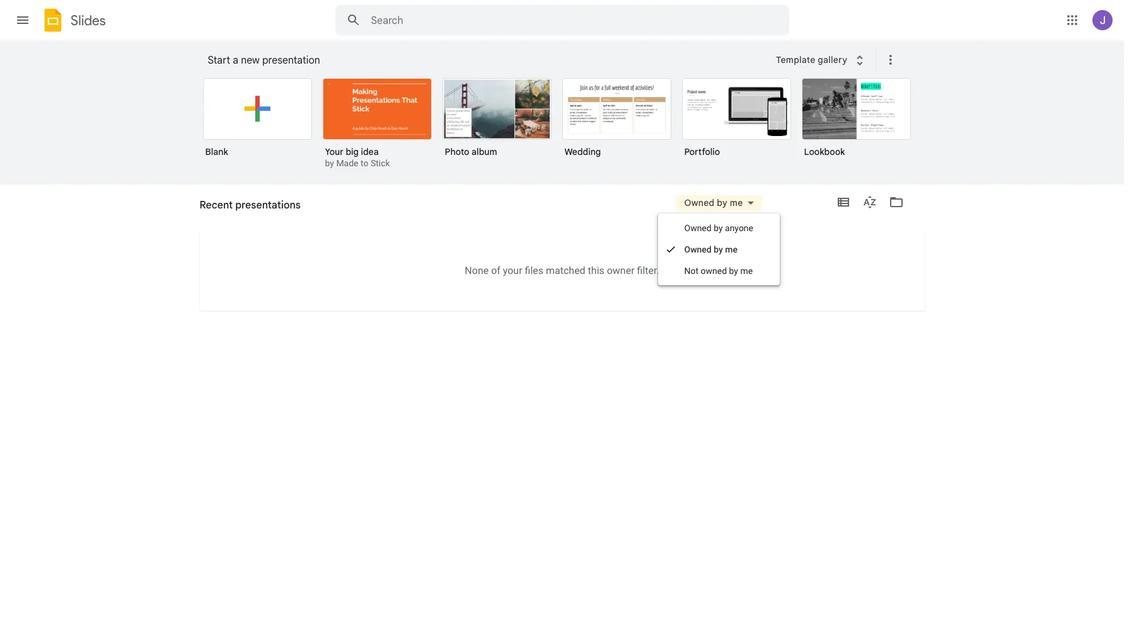 Task type: describe. For each thing, give the bounding box(es) containing it.
lookbook option
[[802, 78, 911, 166]]

owned by anyone
[[684, 223, 753, 233]]

template
[[776, 54, 816, 65]]

Search bar text field
[[371, 15, 758, 27]]

owned by me inside dropdown button
[[684, 197, 743, 209]]

slides
[[71, 12, 106, 29]]

menu containing owned by anyone
[[658, 214, 780, 286]]

more actions. image
[[881, 52, 899, 67]]

1 vertical spatial me
[[725, 245, 738, 255]]

blank option
[[203, 78, 312, 166]]

recent presentations heading
[[200, 185, 301, 225]]

gallery
[[818, 54, 848, 65]]

2 owned from the top
[[684, 223, 712, 233]]

your big idea by made to stick
[[325, 146, 390, 168]]

files
[[525, 264, 544, 276]]

blank
[[205, 146, 228, 158]]

new
[[241, 54, 260, 67]]

start a new presentation
[[208, 54, 320, 67]]

by inside your big idea by made to stick
[[325, 158, 334, 168]]

anyone
[[725, 223, 753, 233]]

2 recent presentations from the top
[[200, 204, 288, 216]]

made
[[336, 158, 358, 168]]

by left the anyone
[[714, 223, 723, 233]]

2 vertical spatial me
[[740, 266, 753, 276]]

owned by me inside menu
[[684, 245, 738, 255]]

idea
[[361, 146, 379, 158]]

none
[[465, 264, 489, 276]]

presentations inside recent presentations 'heading'
[[235, 199, 301, 212]]

wedding option
[[562, 78, 671, 166]]

photo album
[[445, 146, 497, 158]]

matched
[[546, 264, 585, 276]]



Task type: vqa. For each thing, say whether or not it's contained in the screenshot.
E to the left
no



Task type: locate. For each thing, give the bounding box(es) containing it.
not
[[684, 266, 699, 276]]

owned
[[701, 266, 727, 276]]

owned by me up owned
[[684, 245, 738, 255]]

this
[[588, 264, 604, 276]]

1 recent from the top
[[200, 199, 233, 212]]

me down the anyone
[[725, 245, 738, 255]]

me up the anyone
[[730, 197, 743, 209]]

none of your files matched this owner filter.
[[465, 264, 659, 276]]

2 recent from the top
[[200, 204, 229, 216]]

presentation
[[262, 54, 320, 67]]

your big idea option
[[322, 78, 432, 170]]

by
[[325, 158, 334, 168], [717, 197, 728, 209], [714, 223, 723, 233], [714, 245, 723, 255], [729, 266, 738, 276]]

me
[[730, 197, 743, 209], [725, 245, 738, 255], [740, 266, 753, 276]]

owner
[[607, 264, 635, 276]]

a
[[233, 54, 238, 67]]

owned by me up owned by anyone
[[684, 197, 743, 209]]

album
[[472, 146, 497, 158]]

stick
[[371, 158, 390, 168]]

made to stick link
[[336, 158, 390, 168]]

lookbook
[[804, 146, 845, 158]]

of
[[491, 264, 501, 276]]

big
[[346, 146, 359, 158]]

search image
[[341, 8, 366, 33]]

portfolio
[[684, 146, 720, 158]]

template gallery
[[776, 54, 848, 65]]

filter.
[[637, 264, 659, 276]]

1 vertical spatial owned by me
[[684, 245, 738, 255]]

recent
[[200, 199, 233, 212], [200, 204, 229, 216]]

list box containing blank
[[203, 76, 928, 185]]

photo album option
[[442, 78, 551, 166]]

your
[[325, 146, 344, 158]]

photo
[[445, 146, 469, 158]]

menu
[[658, 214, 780, 286]]

wedding
[[565, 146, 601, 158]]

1 vertical spatial owned
[[684, 223, 712, 233]]

none of your files matched this owner filter. region
[[200, 264, 925, 276]]

me inside dropdown button
[[730, 197, 743, 209]]

2 vertical spatial owned
[[684, 245, 712, 255]]

recent inside 'heading'
[[200, 199, 233, 212]]

by inside dropdown button
[[717, 197, 728, 209]]

slides link
[[40, 8, 106, 35]]

owned by me
[[684, 197, 743, 209], [684, 245, 738, 255]]

start
[[208, 54, 230, 67]]

None search field
[[335, 5, 789, 35]]

2 owned by me from the top
[[684, 245, 738, 255]]

presentations
[[235, 199, 301, 212], [231, 204, 288, 216]]

by down the your
[[325, 158, 334, 168]]

start a new presentation heading
[[208, 40, 768, 81]]

1 owned by me from the top
[[684, 197, 743, 209]]

owned down the owned by me dropdown button
[[684, 223, 712, 233]]

portfolio option
[[682, 78, 791, 166]]

owned
[[684, 197, 715, 209], [684, 223, 712, 233], [684, 245, 712, 255]]

recent presentations
[[200, 199, 301, 212], [200, 204, 288, 216]]

template gallery button
[[768, 49, 876, 71]]

by up owned by anyone
[[717, 197, 728, 209]]

owned up 'not'
[[684, 245, 712, 255]]

owned inside the owned by me dropdown button
[[684, 197, 715, 209]]

me right owned
[[740, 266, 753, 276]]

3 owned from the top
[[684, 245, 712, 255]]

list box
[[203, 76, 928, 185]]

0 vertical spatial owned
[[684, 197, 715, 209]]

owned up owned by anyone
[[684, 197, 715, 209]]

1 owned from the top
[[684, 197, 715, 209]]

not owned by me
[[684, 266, 753, 276]]

main menu image
[[15, 13, 30, 28]]

by up not owned by me
[[714, 245, 723, 255]]

owned by me button
[[676, 195, 762, 211]]

by right owned
[[729, 266, 738, 276]]

1 recent presentations from the top
[[200, 199, 301, 212]]

0 vertical spatial owned by me
[[684, 197, 743, 209]]

0 vertical spatial me
[[730, 197, 743, 209]]

to
[[361, 158, 368, 168]]

your
[[503, 264, 522, 276]]



